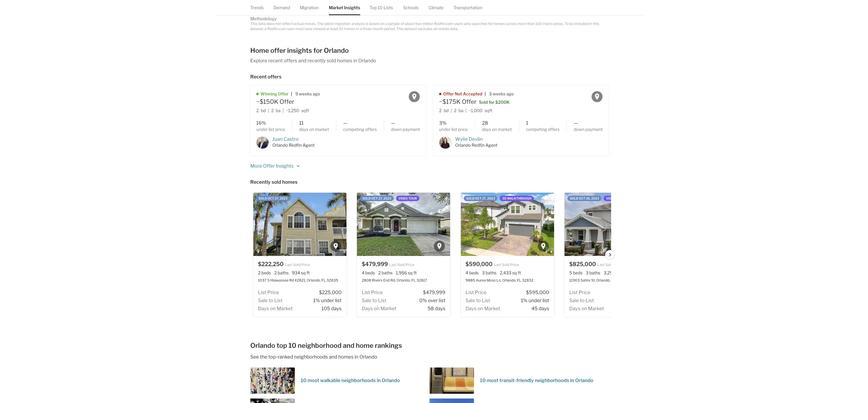 Task type: describe. For each thing, give the bounding box(es) containing it.
3,295
[[604, 271, 616, 276]]

devlin
[[469, 137, 483, 142]]

$595,000
[[526, 290, 549, 296]]

explore
[[250, 58, 267, 64]]

1,956 sq ft
[[396, 271, 417, 276]]

most bikeable neighborhoods image
[[250, 399, 295, 404]]

most walkable neighborhoods image
[[250, 368, 295, 394]]

4 for $590,000
[[466, 271, 469, 276]]

video
[[399, 197, 408, 200]]

more offer insights
[[250, 163, 295, 169]]

3 for $590,000
[[482, 271, 485, 276]]

not
[[455, 91, 462, 97]]

transportation link
[[454, 0, 483, 15]]

offer up $175k
[[444, 91, 454, 97]]

1 orlando, from the left
[[307, 278, 321, 283]]

agent for castro
[[303, 143, 315, 148]]

3 baths for $825,000
[[586, 271, 601, 276]]

2 up hiawassee
[[274, 271, 277, 276]]

0 horizontal spatial a
[[265, 26, 267, 31]]

the
[[260, 355, 268, 360]]

days for 11
[[299, 127, 309, 132]]

neighborhood
[[298, 342, 342, 350]]

offer down accepted on the right top of the page
[[462, 98, 477, 106]]

105 days
[[322, 306, 342, 312]]

1 vertical spatial and
[[343, 342, 355, 350]]

2 bd | 2 ba | ~ 1,000 sqft
[[439, 108, 493, 113]]

0 horizontal spatial redfin.com
[[267, 26, 287, 31]]

most for walkable
[[308, 378, 319, 384]]

2 baths for $479,999
[[378, 271, 393, 276]]

2,433
[[500, 271, 512, 276]]

sq for $825,000
[[616, 271, 621, 276]]

period.
[[384, 26, 396, 31]]

$175k
[[443, 98, 461, 106]]

tour
[[409, 197, 417, 200]]

3d
[[502, 197, 507, 200]]

is
[[366, 22, 368, 26]]

recent
[[268, 58, 283, 64]]

sale to list for $222,250
[[258, 298, 283, 304]]

price inside $479,999 last sold price
[[406, 263, 415, 267]]

ln,
[[497, 278, 502, 283]]

price inside $222,250 last sold price
[[301, 263, 310, 267]]

price down s
[[267, 290, 279, 296]]

photo of 2808 rivers end rd, orlando, fl 32817 image
[[357, 193, 450, 256]]

sale for $479,999
[[362, 298, 372, 304]]

friendly
[[517, 378, 534, 384]]

million
[[423, 22, 434, 26]]

| left 1,250
[[283, 108, 284, 113]]

~ up 16%
[[256, 98, 260, 106]]

sale inside list price sale to list days on market
[[570, 298, 579, 304]]

1 horizontal spatial 3
[[489, 91, 492, 97]]

list up wylie
[[452, 127, 457, 132]]

price inside the $825,000 last sold price
[[614, 263, 623, 267]]

4 beds for $479,999
[[362, 271, 375, 276]]

price inside list price sale to list days on market
[[579, 290, 591, 296]]

oct for $590,000
[[475, 197, 482, 200]]

most affordable homes image
[[430, 399, 474, 404]]

$590,000
[[466, 261, 493, 268]]

offer right more
[[263, 163, 275, 169]]

under for 16%
[[256, 127, 268, 132]]

down for —
[[391, 127, 402, 132]]

walkthrough
[[507, 197, 532, 200]]

methodology this data does not reflect actual moves. the latest migration analysis is based on a sample of about two million redfin.com users who searched for homes across more than 100 metro areas. to be included in this dataset, a redfin.com user must have viewed at least 10 homes in a three month period. this dataset excludes all rentals data.
[[250, 16, 600, 31]]

1 vertical spatial this
[[397, 26, 404, 31]]

wylie devlin image
[[439, 137, 452, 149]]

list price for $222,250
[[258, 290, 279, 296]]

0 horizontal spatial and
[[298, 58, 307, 64]]

sold for $590,000
[[502, 263, 510, 267]]

— for 3%
[[574, 120, 578, 126]]

wylie
[[455, 137, 468, 142]]

1% under list for $590,000
[[521, 298, 549, 304]]

list down hiawassee
[[274, 298, 283, 304]]

over
[[428, 298, 438, 304]]

next image
[[609, 253, 612, 257]]

price up the juan at the top of the page
[[275, 127, 285, 132]]

moss
[[487, 278, 496, 283]]

have
[[305, 26, 313, 31]]

down for 1
[[574, 127, 585, 132]]

sqft for 2 bd | 2 ba | ~ 1,000 sqft
[[485, 108, 493, 113]]

sq for $479,999
[[408, 271, 413, 276]]

sold for $825,000
[[570, 197, 579, 200]]

sample
[[388, 22, 400, 26]]

ft for $222,250
[[307, 271, 310, 276]]

migration link
[[300, 0, 319, 15]]

0 vertical spatial insights
[[344, 5, 360, 10]]

32817
[[417, 278, 427, 283]]

aurea
[[476, 278, 486, 283]]

list price for $479,999
[[362, 290, 383, 296]]

schools
[[403, 5, 419, 10]]

5
[[570, 271, 572, 276]]

2 down the ~ $150k offer
[[271, 108, 274, 113]]

9
[[295, 91, 298, 97]]

photo of 1037 s hiawassee rd #2821, orlando, fl 32835 image
[[253, 193, 347, 256]]

top 10 lists link
[[370, 0, 393, 15]]

on for 45
[[478, 306, 484, 312]]

baths for $825,000
[[590, 271, 601, 276]]

days on market down 28
[[482, 127, 512, 132]]

moves.
[[305, 22, 317, 26]]

orlando inside juan castro orlando redfin agent
[[273, 143, 288, 148]]

1% under list for $222,250
[[314, 298, 342, 304]]

homes down orlando top 10 neighborhood and home rankings
[[338, 355, 354, 360]]

ago for $150k
[[313, 91, 320, 97]]

schools link
[[403, 0, 419, 15]]

price down "rivers"
[[371, 290, 383, 296]]

on for 58
[[374, 306, 380, 312]]

recent
[[250, 74, 267, 80]]

list down st,
[[586, 298, 594, 304]]

user
[[287, 26, 295, 31]]

price up wylie
[[458, 127, 468, 132]]

neighborhoods for 10
[[535, 378, 570, 384]]

recently sold homes
[[250, 179, 298, 185]]

2023 for $825,000
[[592, 197, 599, 200]]

1 horizontal spatial and
[[329, 355, 337, 360]]

sold oct 27, 2023 for $222,250
[[259, 197, 288, 200]]

5 beds
[[570, 271, 583, 276]]

days on market down 11
[[299, 127, 329, 132]]

2808
[[362, 278, 371, 283]]

market for 105
[[277, 306, 293, 312]]

on inside list price sale to list days on market
[[582, 306, 587, 312]]

2 orlando, from the left
[[397, 278, 411, 283]]

100
[[536, 22, 542, 26]]

across
[[506, 22, 517, 26]]

list price sale to list days on market
[[570, 290, 604, 312]]

photo of 9885 aurea moss ln, orlando, fl 32832 image
[[461, 193, 554, 256]]

under for 3%
[[439, 127, 451, 132]]

sold for $222,250
[[259, 197, 267, 200]]

hiawassee
[[271, 278, 289, 283]]

baths for $222,250
[[278, 271, 289, 276]]

list for $479,999
[[439, 298, 446, 304]]

2 horizontal spatial a
[[385, 22, 387, 26]]

beds for $222,250
[[262, 271, 271, 276]]

users
[[454, 22, 463, 26]]

last for $825,000
[[598, 263, 605, 267]]

dataset
[[404, 26, 417, 31]]

~ up "3%"
[[439, 98, 443, 106]]

areas.
[[554, 22, 564, 26]]

27, for $479,999
[[379, 197, 383, 200]]

of
[[401, 22, 404, 26]]

| left 1,000 at the top right
[[466, 108, 467, 113]]

more
[[518, 22, 527, 26]]

agent for devlin
[[486, 143, 498, 148]]

competing offers for 1
[[526, 127, 560, 132]]

sale to list for $479,999
[[362, 298, 387, 304]]

3 orlando, from the left
[[503, 278, 517, 283]]

2 up "3%"
[[439, 108, 442, 113]]

1 — from the left
[[343, 120, 348, 126]]

competing for 1
[[526, 127, 547, 132]]

last for $479,999
[[390, 263, 397, 267]]

rentals
[[438, 26, 450, 31]]

| down $175k
[[451, 108, 452, 113]]

~ $150k offer
[[256, 98, 294, 106]]

~ down the ~ $150k offer
[[286, 108, 288, 113]]

sqft for 2 bd | 2 ba | ~ 1,250 sqft
[[301, 108, 309, 113]]

ft for $590,000
[[518, 271, 521, 276]]

1% for $590,000
[[521, 298, 528, 304]]

migration
[[335, 22, 351, 26]]

10 inside methodology this data does not reflect actual moves. the latest migration analysis is based on a sample of about two million redfin.com users who searched for homes across more than 100 metro areas. to be included in this dataset, a redfin.com user must have viewed at least 10 homes in a three month period. this dataset excludes all rentals data.
[[339, 26, 343, 31]]

homes left across
[[494, 22, 505, 26]]

must
[[295, 26, 304, 31]]

1 32832 from the left
[[522, 278, 534, 283]]

sold oct 27, 2023 for $590,000
[[466, 197, 495, 200]]

0%
[[419, 298, 427, 304]]

on for 105
[[270, 306, 276, 312]]

under for $222,250
[[321, 298, 334, 304]]

2 up 1037 on the bottom
[[258, 271, 261, 276]]

weeks for $150k
[[299, 91, 312, 97]]

sold for $825,000
[[606, 263, 613, 267]]

top-
[[269, 355, 278, 360]]

3 for $825,000
[[586, 271, 589, 276]]

analysis
[[352, 22, 365, 26]]

2 32832 from the left
[[617, 278, 628, 283]]

2 up "rivers"
[[378, 271, 381, 276]]

on for 11
[[309, 127, 314, 132]]

to for $479,999
[[373, 298, 377, 304]]

2 up 16%
[[256, 108, 259, 113]]

32835
[[327, 278, 338, 283]]

walkable
[[320, 378, 341, 384]]

top
[[277, 342, 287, 350]]

4 orlando, from the left
[[597, 278, 611, 283]]

| left 9
[[291, 91, 292, 97]]

rd
[[289, 278, 294, 283]]

market for 45
[[485, 306, 501, 312]]

payment for 1
[[586, 127, 603, 132]]

list down 11903
[[570, 290, 578, 296]]

58 days
[[428, 306, 446, 312]]

bd for 2 bd | 2 ba | ~ 1,250 sqft
[[261, 108, 266, 113]]

winning offer |
[[261, 91, 292, 97]]

latest
[[325, 22, 334, 26]]

$222,250
[[258, 261, 284, 268]]

$825,000
[[570, 261, 596, 268]]

days on market for $590,000
[[466, 306, 501, 312]]

climate
[[429, 5, 444, 10]]

oct for $479,999
[[372, 197, 378, 200]]

trends
[[250, 5, 264, 10]]

105
[[322, 306, 330, 312]]

data.
[[450, 26, 459, 31]]

1 vertical spatial insights
[[276, 163, 294, 169]]

orlando inside wylie devlin orlando redfin agent
[[455, 143, 471, 148]]

homes down more offer insights
[[282, 179, 298, 185]]

list down 1037 on the bottom
[[258, 290, 266, 296]]

migration
[[300, 5, 319, 10]]

s
[[267, 278, 270, 283]]

list down moss
[[482, 298, 490, 304]]

| right accepted on the right top of the page
[[485, 91, 486, 97]]

2 baths for $222,250
[[274, 271, 289, 276]]

actual
[[294, 22, 304, 26]]



Task type: vqa. For each thing, say whether or not it's contained in the screenshot.


Task type: locate. For each thing, give the bounding box(es) containing it.
last inside $479,999 last sold price
[[390, 263, 397, 267]]

transportation
[[454, 5, 483, 10]]

most left walkable
[[308, 378, 319, 384]]

last
[[285, 263, 292, 267], [390, 263, 397, 267], [494, 263, 502, 267], [598, 263, 605, 267]]

2 bd from the left
[[444, 108, 449, 113]]

2023 left 3d
[[487, 197, 495, 200]]

2023 for $479,999
[[384, 197, 391, 200]]

0 vertical spatial and
[[298, 58, 307, 64]]

sold oct 26, 2023
[[570, 197, 599, 200]]

weeks
[[299, 91, 312, 97], [493, 91, 506, 97]]

list down 2808
[[362, 290, 370, 296]]

0 horizontal spatial most
[[308, 378, 319, 384]]

0 horizontal spatial down payment
[[391, 127, 420, 132]]

beds for $825,000
[[573, 271, 583, 276]]

2 — from the left
[[391, 120, 395, 126]]

0 horizontal spatial 32832
[[522, 278, 534, 283]]

1 horizontal spatial competing
[[526, 127, 547, 132]]

for inside ~ $175k offer sold for $200k
[[489, 100, 495, 105]]

market for 11
[[315, 127, 329, 132]]

0 horizontal spatial redfin
[[289, 143, 302, 148]]

0 horizontal spatial neighborhoods
[[294, 355, 328, 360]]

list down "end" on the bottom
[[378, 298, 387, 304]]

2 2 baths from the left
[[378, 271, 393, 276]]

2 3 baths from the left
[[586, 271, 601, 276]]

2 competing from the left
[[526, 127, 547, 132]]

under down 16%
[[256, 127, 268, 132]]

16%
[[256, 120, 266, 126]]

27, left 3d
[[482, 197, 487, 200]]

price down aurea
[[475, 290, 487, 296]]

sold oct 27, 2023 left video
[[363, 197, 391, 200]]

bd down $175k
[[444, 108, 449, 113]]

0 vertical spatial redfin.com
[[434, 22, 453, 26]]

0 horizontal spatial sold
[[272, 179, 281, 185]]

1 horizontal spatial bd
[[444, 108, 449, 113]]

4 beds up 2808
[[362, 271, 375, 276]]

1% down $595,000
[[521, 298, 528, 304]]

3d walkthrough
[[502, 197, 532, 200]]

1 fl from the left
[[322, 278, 326, 283]]

baths up hiawassee
[[278, 271, 289, 276]]

juan castro image
[[256, 137, 269, 149]]

rivers
[[372, 278, 383, 283]]

beds up 2808
[[366, 271, 375, 276]]

homes right recently
[[337, 58, 353, 64]]

2 baths from the left
[[382, 271, 393, 276]]

1 most from the left
[[308, 378, 319, 384]]

under for $590,000
[[529, 298, 542, 304]]

10 inside 10 most walkable neighborhoods in orlando link
[[301, 378, 307, 384]]

~ $175k offer sold for $200k
[[439, 98, 510, 106]]

4 beds up 9885
[[466, 271, 479, 276]]

ba for 1,000
[[459, 108, 464, 113]]

4 oct from the left
[[579, 197, 586, 200]]

last inside the $825,000 last sold price
[[598, 263, 605, 267]]

bd down $150k
[[261, 108, 266, 113]]

at
[[326, 26, 330, 31]]

1 horizontal spatial redfin
[[472, 143, 485, 148]]

offers
[[284, 58, 297, 64], [268, 74, 282, 80]]

list price down aurea
[[466, 290, 487, 296]]

ago up $200k
[[507, 91, 514, 97]]

last inside $222,250 last sold price
[[285, 263, 292, 267]]

two
[[416, 22, 422, 26]]

price up 1,956 sq ft
[[406, 263, 415, 267]]

0 horizontal spatial —
[[343, 120, 348, 126]]

0 horizontal spatial ba
[[276, 108, 281, 113]]

4 sale from the left
[[570, 298, 579, 304]]

reflect
[[282, 22, 293, 26]]

2 1% under list from the left
[[521, 298, 549, 304]]

last up the "3,295" at the bottom right
[[598, 263, 605, 267]]

transit-
[[500, 378, 517, 384]]

to down "rivers"
[[373, 298, 377, 304]]

0 vertical spatial offers
[[284, 58, 297, 64]]

1 agent from the left
[[303, 143, 315, 148]]

included
[[575, 22, 589, 26]]

1 horizontal spatial 32832
[[617, 278, 628, 283]]

days down 11
[[299, 127, 309, 132]]

2 under list price from the left
[[439, 127, 468, 132]]

price inside $590,000 last sold price
[[511, 263, 519, 267]]

0 horizontal spatial down
[[391, 127, 402, 132]]

ft right the "3,295" at the bottom right
[[622, 271, 625, 276]]

0 horizontal spatial offers
[[365, 127, 377, 132]]

2 most from the left
[[487, 378, 499, 384]]

4 fl from the left
[[611, 278, 616, 283]]

27, for $590,000
[[482, 197, 487, 200]]

days for 58
[[362, 306, 373, 312]]

demand link
[[274, 0, 290, 15]]

sold oct 27, 2023 for $479,999
[[363, 197, 391, 200]]

1,000
[[471, 108, 483, 113]]

list
[[335, 298, 342, 304], [439, 298, 446, 304], [543, 298, 549, 304]]

days on market down hiawassee
[[258, 306, 293, 312]]

under list price for 16%
[[256, 127, 285, 132]]

1 baths from the left
[[278, 271, 289, 276]]

3 to from the left
[[476, 298, 481, 304]]

1% for $222,250
[[314, 298, 320, 304]]

days for 45
[[466, 306, 477, 312]]

0 horizontal spatial 27,
[[275, 197, 279, 200]]

orlando,
[[307, 278, 321, 283], [397, 278, 411, 283], [503, 278, 517, 283], [597, 278, 611, 283]]

rd,
[[391, 278, 396, 283]]

on up the month
[[380, 22, 384, 26]]

4 baths from the left
[[590, 271, 601, 276]]

a down analysis
[[360, 26, 362, 31]]

2 agent from the left
[[486, 143, 498, 148]]

1 list price from the left
[[258, 290, 279, 296]]

sold inside $590,000 last sold price
[[502, 263, 510, 267]]

2 sale from the left
[[362, 298, 372, 304]]

0 horizontal spatial bd
[[261, 108, 266, 113]]

1 horizontal spatial insights
[[344, 5, 360, 10]]

2 list from the left
[[439, 298, 446, 304]]

sq right '1,956'
[[408, 271, 413, 276]]

competing offers for —
[[343, 127, 377, 132]]

4 sq from the left
[[616, 271, 621, 276]]

1 sq from the left
[[301, 271, 306, 276]]

1% down $225,000
[[314, 298, 320, 304]]

ago right 9
[[313, 91, 320, 97]]

sold up 1,000 at the top right
[[479, 100, 488, 105]]

0 horizontal spatial payment
[[403, 127, 420, 132]]

days down 2808
[[362, 306, 373, 312]]

2 to from the left
[[373, 298, 377, 304]]

0 horizontal spatial insights
[[276, 163, 294, 169]]

weeks for $175k
[[493, 91, 506, 97]]

last for $590,000
[[494, 263, 502, 267]]

2 horizontal spatial neighborhoods
[[535, 378, 570, 384]]

1 horizontal spatial weeks
[[493, 91, 506, 97]]

more
[[250, 163, 262, 169]]

~ down ~ $175k offer sold for $200k
[[469, 108, 471, 113]]

— for 16%
[[391, 120, 395, 126]]

see
[[250, 355, 259, 360]]

agent down 11
[[303, 143, 315, 148]]

1 horizontal spatial a
[[360, 26, 362, 31]]

sale for $222,250
[[258, 298, 268, 304]]

2 horizontal spatial 3
[[586, 271, 589, 276]]

1 sold oct 27, 2023 from the left
[[259, 197, 288, 200]]

2 4 from the left
[[466, 271, 469, 276]]

last for $222,250
[[285, 263, 292, 267]]

2 sale to list from the left
[[362, 298, 387, 304]]

1 horizontal spatial $479,999
[[423, 290, 446, 296]]

under up the 105
[[321, 298, 334, 304]]

0 horizontal spatial list
[[335, 298, 342, 304]]

3,295 sq ft
[[604, 271, 625, 276]]

insights
[[287, 47, 312, 54]]

sold for $590,000
[[466, 197, 475, 200]]

1 under list price from the left
[[256, 127, 285, 132]]

sq right '2,433' on the bottom of the page
[[513, 271, 517, 276]]

accepted
[[463, 91, 483, 97]]

weeks right 9
[[299, 91, 312, 97]]

1 horizontal spatial sold
[[327, 58, 336, 64]]

1 4 from the left
[[362, 271, 365, 276]]

3 sold oct 27, 2023 from the left
[[466, 197, 495, 200]]

1 oct from the left
[[268, 197, 274, 200]]

1 1% under list from the left
[[314, 298, 342, 304]]

this down the of
[[397, 26, 404, 31]]

sold inside the $825,000 last sold price
[[606, 263, 613, 267]]

baths for $590,000
[[486, 271, 497, 276]]

2 ago from the left
[[507, 91, 514, 97]]

2 days from the left
[[435, 306, 446, 312]]

orlando, down 2,433 sq ft at the right bottom of page
[[503, 278, 517, 283]]

rankings
[[375, 342, 402, 350]]

1 horizontal spatial 4
[[466, 271, 469, 276]]

on for 28
[[492, 127, 497, 132]]

2023 for $222,250
[[280, 197, 288, 200]]

down payment for —
[[391, 127, 420, 132]]

searched
[[472, 22, 488, 26]]

recently
[[308, 58, 326, 64]]

to for $590,000
[[476, 298, 481, 304]]

10 inside 10 most transit-friendly neighborhoods in orlando link
[[480, 378, 486, 384]]

1% under list up 45
[[521, 298, 549, 304]]

1 under from the left
[[256, 127, 268, 132]]

beds up s
[[262, 271, 271, 276]]

1 horizontal spatial sqft
[[485, 108, 493, 113]]

2 beds from the left
[[366, 271, 375, 276]]

sold up 934
[[293, 263, 301, 267]]

days right '58'
[[435, 306, 446, 312]]

market for 58
[[381, 306, 397, 312]]

3 27, from the left
[[482, 197, 487, 200]]

1 2 baths from the left
[[274, 271, 289, 276]]

1 offers from the left
[[365, 127, 377, 132]]

sqft
[[301, 108, 309, 113], [485, 108, 493, 113]]

1 horizontal spatial offers
[[548, 127, 560, 132]]

1 horizontal spatial 4 beds
[[466, 271, 479, 276]]

2 sq from the left
[[408, 271, 413, 276]]

0 horizontal spatial 2 baths
[[274, 271, 289, 276]]

1 horizontal spatial ba
[[459, 108, 464, 113]]

and
[[298, 58, 307, 64], [343, 342, 355, 350], [329, 355, 337, 360]]

1 sold from the left
[[259, 197, 267, 200]]

3 2023 from the left
[[487, 197, 495, 200]]

a down data
[[265, 26, 267, 31]]

0 vertical spatial sold
[[327, 58, 336, 64]]

list down 9885
[[466, 290, 474, 296]]

ft up 32817
[[414, 271, 417, 276]]

3 days from the left
[[539, 306, 549, 312]]

1 payment from the left
[[403, 127, 420, 132]]

11903 satire st, orlando, fl 32832
[[570, 278, 628, 283]]

1 horizontal spatial list
[[439, 298, 446, 304]]

baths up st,
[[590, 271, 601, 276]]

1 horizontal spatial under list price
[[439, 127, 468, 132]]

1 horizontal spatial under
[[529, 298, 542, 304]]

45 days
[[532, 306, 549, 312]]

1 horizontal spatial 3 baths
[[586, 271, 601, 276]]

4 last from the left
[[598, 263, 605, 267]]

0 horizontal spatial offers
[[268, 74, 282, 80]]

bd for 2 bd | 2 ba | ~ 1,000 sqft
[[444, 108, 449, 113]]

sq right the "3,295" at the bottom right
[[616, 271, 621, 276]]

1 horizontal spatial 1% under list
[[521, 298, 549, 304]]

to inside list price sale to list days on market
[[580, 298, 585, 304]]

3 right accepted on the right top of the page
[[489, 91, 492, 97]]

1 horizontal spatial payment
[[586, 127, 603, 132]]

sale to list for $590,000
[[466, 298, 490, 304]]

2 horizontal spatial sold oct 27, 2023
[[466, 197, 495, 200]]

10 inside top 10 lists link
[[378, 5, 383, 10]]

27, down "recently sold homes"
[[275, 197, 279, 200]]

orlando, right #2821,
[[307, 278, 321, 283]]

list price for $590,000
[[466, 290, 487, 296]]

sale for $590,000
[[466, 298, 475, 304]]

ft right 934
[[307, 271, 310, 276]]

2 vertical spatial and
[[329, 355, 337, 360]]

1 horizontal spatial days
[[435, 306, 446, 312]]

0 horizontal spatial sqft
[[301, 108, 309, 113]]

sale down 1037 on the bottom
[[258, 298, 268, 304]]

3 up aurea
[[482, 271, 485, 276]]

list for $590,000
[[543, 298, 549, 304]]

on down hiawassee
[[270, 306, 276, 312]]

1 vertical spatial sold
[[272, 179, 281, 185]]

sqft right 1,250
[[301, 108, 309, 113]]

sold inside $479,999 last sold price
[[398, 263, 405, 267]]

$825,000 last sold price
[[570, 261, 623, 268]]

price up 2,433 sq ft at the right bottom of page
[[511, 263, 519, 267]]

juan castro button
[[273, 137, 299, 142]]

neighborhoods for see
[[294, 355, 328, 360]]

$150k
[[260, 98, 278, 106]]

list up 105 days
[[335, 298, 342, 304]]

sale down 9885
[[466, 298, 475, 304]]

1 horizontal spatial —
[[391, 120, 395, 126]]

2 horizontal spatial days
[[539, 306, 549, 312]]

3 fl from the left
[[517, 278, 522, 283]]

sold up '1,956'
[[398, 263, 405, 267]]

on inside methodology this data does not reflect actual moves. the latest migration analysis is based on a sample of about two million redfin.com users who searched for homes across more than 100 metro areas. to be included in this dataset, a redfin.com user must have viewed at least 10 homes in a three month period. this dataset excludes all rentals data.
[[380, 22, 384, 26]]

| down $150k
[[268, 108, 269, 113]]

3 — from the left
[[574, 120, 578, 126]]

0 horizontal spatial under
[[321, 298, 334, 304]]

on up juan castro orlando redfin agent
[[309, 127, 314, 132]]

redfin for devlin
[[472, 143, 485, 148]]

explore recent offers and recently sold homes in orlando
[[250, 58, 376, 64]]

1 horizontal spatial down payment
[[574, 127, 603, 132]]

beds
[[262, 271, 271, 276], [366, 271, 375, 276], [469, 271, 479, 276], [573, 271, 583, 276]]

2 horizontal spatial sale to list
[[466, 298, 490, 304]]

4 ft from the left
[[622, 271, 625, 276]]

2 down $175k
[[454, 108, 457, 113]]

sold for $479,999
[[398, 263, 405, 267]]

1%
[[314, 298, 320, 304], [521, 298, 528, 304]]

most left transit-
[[487, 378, 499, 384]]

1 bd from the left
[[261, 108, 266, 113]]

26,
[[586, 197, 591, 200]]

$479,999 up over
[[423, 290, 446, 296]]

2 horizontal spatial list
[[543, 298, 549, 304]]

2 horizontal spatial —
[[574, 120, 578, 126]]

10 most walkable neighborhoods in orlando link
[[250, 368, 430, 394]]

2 1% from the left
[[521, 298, 528, 304]]

4 sold from the left
[[570, 197, 579, 200]]

1 competing offers from the left
[[343, 127, 377, 132]]

2 offers from the left
[[548, 127, 560, 132]]

last inside $590,000 last sold price
[[494, 263, 502, 267]]

9885
[[466, 278, 475, 283]]

27, left video
[[379, 197, 383, 200]]

ba down $175k
[[459, 108, 464, 113]]

2 sold from the left
[[363, 197, 371, 200]]

market for 28
[[498, 127, 512, 132]]

2 horizontal spatial list price
[[466, 290, 487, 296]]

offers down 'home offer insights for orlando'
[[284, 58, 297, 64]]

3 list from the left
[[543, 298, 549, 304]]

2 under from the left
[[439, 127, 451, 132]]

4 to from the left
[[580, 298, 585, 304]]

2023 for $590,000
[[487, 197, 495, 200]]

not
[[276, 22, 281, 26]]

2 vertical spatial for
[[489, 100, 495, 105]]

days for 105
[[258, 306, 269, 312]]

2 under from the left
[[529, 298, 542, 304]]

1 weeks from the left
[[299, 91, 312, 97]]

juan
[[273, 137, 283, 142]]

4 beds for $590,000
[[466, 271, 479, 276]]

4 2023 from the left
[[592, 197, 599, 200]]

0 horizontal spatial 4
[[362, 271, 365, 276]]

9885 aurea moss ln, orlando, fl 32832
[[466, 278, 534, 283]]

home
[[250, 47, 269, 54]]

days for $222,250
[[331, 306, 342, 312]]

3 baths for $590,000
[[482, 271, 497, 276]]

recent offers
[[250, 74, 282, 80]]

fl left 32817
[[412, 278, 416, 283]]

1 27, from the left
[[275, 197, 279, 200]]

1 horizontal spatial 1%
[[521, 298, 528, 304]]

1 list from the left
[[335, 298, 342, 304]]

2 oct from the left
[[372, 197, 378, 200]]

down
[[391, 127, 402, 132], [574, 127, 585, 132]]

baths up moss
[[486, 271, 497, 276]]

ranked
[[278, 355, 293, 360]]

offer up '2 bd | 2 ba | ~ 1,250 sqft'
[[280, 98, 294, 106]]

ago for $175k
[[507, 91, 514, 97]]

3 sq from the left
[[513, 271, 517, 276]]

2023 right 26,
[[592, 197, 599, 200]]

$479,999 up "rivers"
[[362, 261, 388, 268]]

homes down migration
[[344, 26, 356, 31]]

1 horizontal spatial this
[[397, 26, 404, 31]]

1 4 beds from the left
[[362, 271, 375, 276]]

oct for $825,000
[[579, 197, 586, 200]]

0 horizontal spatial sold oct 27, 2023
[[259, 197, 288, 200]]

days on market for $479,999
[[362, 306, 397, 312]]

1 down from the left
[[391, 127, 402, 132]]

0 vertical spatial for
[[488, 22, 493, 26]]

3 baths
[[482, 271, 497, 276], [586, 271, 601, 276]]

beds for $479,999
[[366, 271, 375, 276]]

2 last from the left
[[390, 263, 397, 267]]

1 horizontal spatial 27,
[[379, 197, 383, 200]]

redfin inside wylie devlin orlando redfin agent
[[472, 143, 485, 148]]

2 2023 from the left
[[384, 197, 391, 200]]

3 sold from the left
[[466, 197, 475, 200]]

27,
[[275, 197, 279, 200], [379, 197, 383, 200], [482, 197, 487, 200]]

3 sale to list from the left
[[466, 298, 490, 304]]

agent inside juan castro orlando redfin agent
[[303, 143, 315, 148]]

1 vertical spatial redfin.com
[[267, 26, 287, 31]]

under list price for 3%
[[439, 127, 468, 132]]

1 last from the left
[[285, 263, 292, 267]]

32832
[[522, 278, 534, 283], [617, 278, 628, 283]]

1 horizontal spatial sale to list
[[362, 298, 387, 304]]

1 horizontal spatial neighborhoods
[[342, 378, 376, 384]]

days on market for $222,250
[[258, 306, 293, 312]]

1 down payment from the left
[[391, 127, 420, 132]]

days right 45
[[539, 306, 549, 312]]

oct
[[268, 197, 274, 200], [372, 197, 378, 200], [475, 197, 482, 200], [579, 197, 586, 200]]

2 sqft from the left
[[485, 108, 493, 113]]

redfin inside juan castro orlando redfin agent
[[289, 143, 302, 148]]

0 horizontal spatial under list price
[[256, 127, 285, 132]]

ft
[[307, 271, 310, 276], [414, 271, 417, 276], [518, 271, 521, 276], [622, 271, 625, 276]]

redfin.com up rentals
[[434, 22, 453, 26]]

0 horizontal spatial competing
[[343, 127, 364, 132]]

offer up the ~ $150k offer
[[278, 91, 289, 97]]

2 down payment from the left
[[574, 127, 603, 132]]

1 horizontal spatial most
[[487, 378, 499, 384]]

baths up "end" on the bottom
[[382, 271, 393, 276]]

0 horizontal spatial agent
[[303, 143, 315, 148]]

3 last from the left
[[494, 263, 502, 267]]

2 horizontal spatial and
[[343, 342, 355, 350]]

1 horizontal spatial agent
[[486, 143, 498, 148]]

3 baths from the left
[[486, 271, 497, 276]]

10 most transit-friendly neighborhoods in orlando
[[480, 378, 594, 384]]

2 weeks from the left
[[493, 91, 506, 97]]

2 redfin from the left
[[472, 143, 485, 148]]

sale to list down s
[[258, 298, 283, 304]]

sold
[[479, 100, 488, 105], [293, 263, 301, 267], [398, 263, 405, 267], [502, 263, 510, 267], [606, 263, 613, 267]]

ft for $479,999
[[414, 271, 417, 276]]

about
[[405, 22, 415, 26]]

lists
[[384, 5, 393, 10]]

4 up 9885
[[466, 271, 469, 276]]

4 up 2808
[[362, 271, 365, 276]]

ba for 1,250
[[276, 108, 281, 113]]

0 horizontal spatial list price
[[258, 290, 279, 296]]

1 horizontal spatial redfin.com
[[434, 22, 453, 26]]

oct for $222,250
[[268, 197, 274, 200]]

for inside methodology this data does not reflect actual moves. the latest migration analysis is based on a sample of about two million redfin.com users who searched for homes across more than 100 metro areas. to be included in this dataset, a redfin.com user must have viewed at least 10 homes in a three month period. this dataset excludes all rentals data.
[[488, 22, 493, 26]]

sold
[[327, 58, 336, 64], [272, 179, 281, 185]]

top 10 lists
[[370, 5, 393, 10]]

redfin.com down the not
[[267, 26, 287, 31]]

wylie devlin orlando redfin agent
[[455, 137, 498, 148]]

1 vertical spatial $479,999
[[423, 290, 446, 296]]

4 beds from the left
[[573, 271, 583, 276]]

most transit-friendly neighborhoods image
[[430, 368, 474, 394]]

2 competing offers from the left
[[526, 127, 560, 132]]

days
[[299, 127, 309, 132], [482, 127, 491, 132], [258, 306, 269, 312], [362, 306, 373, 312], [466, 306, 477, 312], [570, 306, 581, 312]]

2 horizontal spatial 27,
[[482, 197, 487, 200]]

sold inside ~ $175k offer sold for $200k
[[479, 100, 488, 105]]

price up '934 sq ft'
[[301, 263, 310, 267]]

who
[[464, 22, 471, 26]]

2 fl from the left
[[412, 278, 416, 283]]

1 horizontal spatial under
[[439, 127, 451, 132]]

payment for —
[[403, 127, 420, 132]]

under up 45
[[529, 298, 542, 304]]

for
[[488, 22, 493, 26], [314, 47, 323, 54], [489, 100, 495, 105]]

offers for 1
[[548, 127, 560, 132]]

3 weeks ago
[[489, 91, 514, 97]]

does
[[267, 22, 275, 26]]

to down s
[[269, 298, 273, 304]]

1,250
[[288, 108, 299, 113]]

1% under list
[[314, 298, 342, 304], [521, 298, 549, 304]]

days for $479,999
[[435, 306, 446, 312]]

28
[[482, 120, 488, 126]]

list up the juan at the top of the page
[[269, 127, 274, 132]]

2 beds
[[258, 271, 271, 276]]

1 2023 from the left
[[280, 197, 288, 200]]

satire
[[581, 278, 591, 283]]

1 under from the left
[[321, 298, 334, 304]]

redfin for castro
[[289, 143, 302, 148]]

2 list price from the left
[[362, 290, 383, 296]]

1 vertical spatial offers
[[268, 74, 282, 80]]

1 horizontal spatial ago
[[507, 91, 514, 97]]

sq for $590,000
[[513, 271, 517, 276]]

2 down from the left
[[574, 127, 585, 132]]

0 vertical spatial this
[[250, 22, 258, 26]]

agent down 28
[[486, 143, 498, 148]]

$590,000 last sold price
[[466, 261, 519, 268]]

0 horizontal spatial weeks
[[299, 91, 312, 97]]

photo of 11903 satire st, orlando, fl 32832 image
[[565, 193, 658, 256]]

2 ba from the left
[[459, 108, 464, 113]]

market insights link
[[329, 0, 360, 15]]

1 horizontal spatial list price
[[362, 290, 383, 296]]

2,433 sq ft
[[500, 271, 521, 276]]

1 horizontal spatial 2 baths
[[378, 271, 393, 276]]

1 horizontal spatial down
[[574, 127, 585, 132]]

market insights
[[329, 5, 360, 10]]

days inside list price sale to list days on market
[[570, 306, 581, 312]]

days for $590,000
[[539, 306, 549, 312]]

0 horizontal spatial days
[[331, 306, 342, 312]]

1 ft from the left
[[307, 271, 310, 276]]

sold oct 27, 2023 left 3d
[[466, 197, 495, 200]]

2023
[[280, 197, 288, 200], [384, 197, 391, 200], [487, 197, 495, 200], [592, 197, 599, 200]]

0 horizontal spatial competing offers
[[343, 127, 377, 132]]

$222,250 last sold price
[[258, 261, 310, 268]]

under down "3%"
[[439, 127, 451, 132]]

down payment for 1
[[574, 127, 603, 132]]

market inside list price sale to list days on market
[[588, 306, 604, 312]]

to for $222,250
[[269, 298, 273, 304]]

agent inside wylie devlin orlando redfin agent
[[486, 143, 498, 148]]

offers for —
[[365, 127, 377, 132]]

0% over list
[[419, 298, 446, 304]]

recently
[[250, 179, 271, 185]]

sale to list
[[258, 298, 283, 304], [362, 298, 387, 304], [466, 298, 490, 304]]

beds for $590,000
[[469, 271, 479, 276]]

3 list price from the left
[[466, 290, 487, 296]]

1 3 baths from the left
[[482, 271, 497, 276]]

27, for $222,250
[[275, 197, 279, 200]]

to down satire
[[580, 298, 585, 304]]

competing for —
[[343, 127, 364, 132]]

4 for $479,999
[[362, 271, 365, 276]]

10 most walkable neighborhoods in orlando
[[301, 378, 400, 384]]

1 horizontal spatial sold oct 27, 2023
[[363, 197, 391, 200]]

0 horizontal spatial 1% under list
[[314, 298, 342, 304]]

sold inside $222,250 last sold price
[[293, 263, 301, 267]]

0 horizontal spatial ago
[[313, 91, 320, 97]]

1037 s hiawassee rd #2821, orlando, fl 32835
[[258, 278, 338, 283]]

1 horizontal spatial offers
[[284, 58, 297, 64]]

1 1% from the left
[[314, 298, 320, 304]]

wylie devlin button
[[455, 137, 483, 142]]

0 horizontal spatial under
[[256, 127, 268, 132]]

0 horizontal spatial 3
[[482, 271, 485, 276]]

price down satire
[[579, 290, 591, 296]]

1 ago from the left
[[313, 91, 320, 97]]

list
[[269, 127, 274, 132], [452, 127, 457, 132], [258, 290, 266, 296], [362, 290, 370, 296], [466, 290, 474, 296], [570, 290, 578, 296], [274, 298, 283, 304], [378, 298, 387, 304], [482, 298, 490, 304], [586, 298, 594, 304]]

58
[[428, 306, 434, 312]]

1 vertical spatial for
[[314, 47, 323, 54]]

1 redfin from the left
[[289, 143, 302, 148]]



